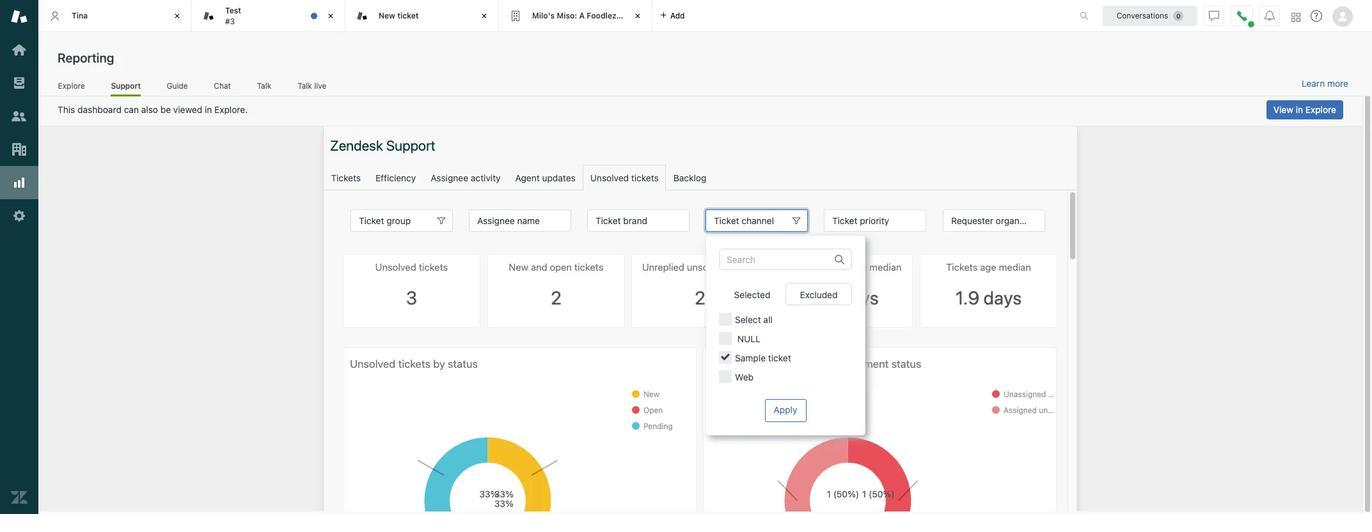Task type: locate. For each thing, give the bounding box(es) containing it.
1 horizontal spatial in
[[1296, 104, 1303, 115]]

2 in from the left
[[1296, 104, 1303, 115]]

explore
[[58, 81, 85, 91], [1306, 104, 1336, 115]]

new ticket tab
[[345, 0, 499, 32]]

talk live link
[[297, 81, 327, 95]]

0 horizontal spatial talk
[[257, 81, 271, 91]]

more
[[1327, 78, 1348, 89]]

reporting
[[58, 51, 114, 65]]

zendesk image
[[11, 490, 28, 507]]

close image left #3
[[171, 10, 184, 22]]

close image inside tina tab
[[171, 10, 184, 22]]

milo's miso: a foodlez subsidiary
[[532, 11, 659, 20]]

chat link
[[214, 81, 231, 95]]

zendesk support image
[[11, 8, 28, 25]]

get started image
[[11, 42, 28, 58]]

tina tab
[[38, 0, 192, 32]]

learn more
[[1302, 78, 1348, 89]]

be
[[160, 104, 171, 115]]

this
[[58, 104, 75, 115]]

1 talk from the left
[[257, 81, 271, 91]]

1 in from the left
[[205, 104, 212, 115]]

close image left add popup button
[[631, 10, 644, 22]]

ticket
[[397, 11, 419, 20]]

tabs tab list
[[38, 0, 1066, 32]]

customers image
[[11, 108, 28, 125]]

in right viewed
[[205, 104, 212, 115]]

organizations image
[[11, 141, 28, 158]]

reporting image
[[11, 175, 28, 191]]

talk left live
[[298, 81, 312, 91]]

tab
[[192, 0, 345, 32]]

explore up this
[[58, 81, 85, 91]]

1 horizontal spatial talk
[[298, 81, 312, 91]]

learn more link
[[1302, 78, 1348, 90]]

can
[[124, 104, 139, 115]]

1 horizontal spatial close image
[[324, 10, 337, 22]]

foodlez
[[587, 11, 616, 20]]

2 close image from the left
[[324, 10, 337, 22]]

1 horizontal spatial explore
[[1306, 104, 1336, 115]]

conversations button
[[1103, 5, 1198, 26]]

3 close image from the left
[[631, 10, 644, 22]]

2 horizontal spatial close image
[[631, 10, 644, 22]]

miso:
[[557, 11, 577, 20]]

new ticket
[[379, 11, 419, 20]]

explore link
[[58, 81, 85, 95]]

this dashboard can also be viewed in explore.
[[58, 104, 248, 115]]

talk right chat
[[257, 81, 271, 91]]

0 horizontal spatial close image
[[171, 10, 184, 22]]

admin image
[[11, 208, 28, 225]]

close image left new
[[324, 10, 337, 22]]

in
[[205, 104, 212, 115], [1296, 104, 1303, 115]]

milo's
[[532, 11, 555, 20]]

close image
[[171, 10, 184, 22], [324, 10, 337, 22], [631, 10, 644, 22]]

views image
[[11, 75, 28, 91]]

also
[[141, 104, 158, 115]]

learn
[[1302, 78, 1325, 89]]

talk
[[257, 81, 271, 91], [298, 81, 312, 91]]

talk inside "link"
[[298, 81, 312, 91]]

add button
[[652, 0, 692, 31]]

explore down learn more link
[[1306, 104, 1336, 115]]

close image inside milo's miso: a foodlez subsidiary tab
[[631, 10, 644, 22]]

0 horizontal spatial explore
[[58, 81, 85, 91]]

0 horizontal spatial in
[[205, 104, 212, 115]]

in right the view
[[1296, 104, 1303, 115]]

2 talk from the left
[[298, 81, 312, 91]]

0 vertical spatial explore
[[58, 81, 85, 91]]

1 vertical spatial explore
[[1306, 104, 1336, 115]]

viewed
[[173, 104, 202, 115]]

1 close image from the left
[[171, 10, 184, 22]]

tina
[[72, 11, 88, 20]]

dashboard
[[77, 104, 122, 115]]



Task type: describe. For each thing, give the bounding box(es) containing it.
guide
[[167, 81, 188, 91]]

conversations
[[1117, 11, 1168, 20]]

support
[[111, 81, 141, 91]]

zendesk products image
[[1292, 12, 1301, 21]]

support link
[[111, 81, 141, 97]]

notifications image
[[1265, 11, 1275, 21]]

talk live
[[298, 81, 326, 91]]

get help image
[[1311, 10, 1322, 22]]

new
[[379, 11, 395, 20]]

a
[[579, 11, 585, 20]]

explore inside button
[[1306, 104, 1336, 115]]

test
[[225, 6, 241, 15]]

close image for tina
[[171, 10, 184, 22]]

close image for milo's miso: a foodlez subsidiary
[[631, 10, 644, 22]]

main element
[[0, 0, 38, 515]]

talk link
[[257, 81, 272, 95]]

chat
[[214, 81, 231, 91]]

#3
[[225, 16, 235, 26]]

view in explore button
[[1266, 100, 1343, 120]]

view
[[1274, 104, 1293, 115]]

milo's miso: a foodlez subsidiary tab
[[499, 0, 659, 32]]

guide link
[[166, 81, 188, 95]]

view in explore
[[1274, 104, 1336, 115]]

add
[[670, 11, 685, 20]]

test #3
[[225, 6, 241, 26]]

in inside button
[[1296, 104, 1303, 115]]

live
[[314, 81, 326, 91]]

tab containing test
[[192, 0, 345, 32]]

subsidiary
[[618, 11, 659, 20]]

talk for talk live
[[298, 81, 312, 91]]

button displays agent's chat status as invisible. image
[[1209, 11, 1219, 21]]

close image
[[478, 10, 491, 22]]

talk for talk
[[257, 81, 271, 91]]

explore.
[[214, 104, 248, 115]]



Task type: vqa. For each thing, say whether or not it's contained in the screenshot.
Views icon
yes



